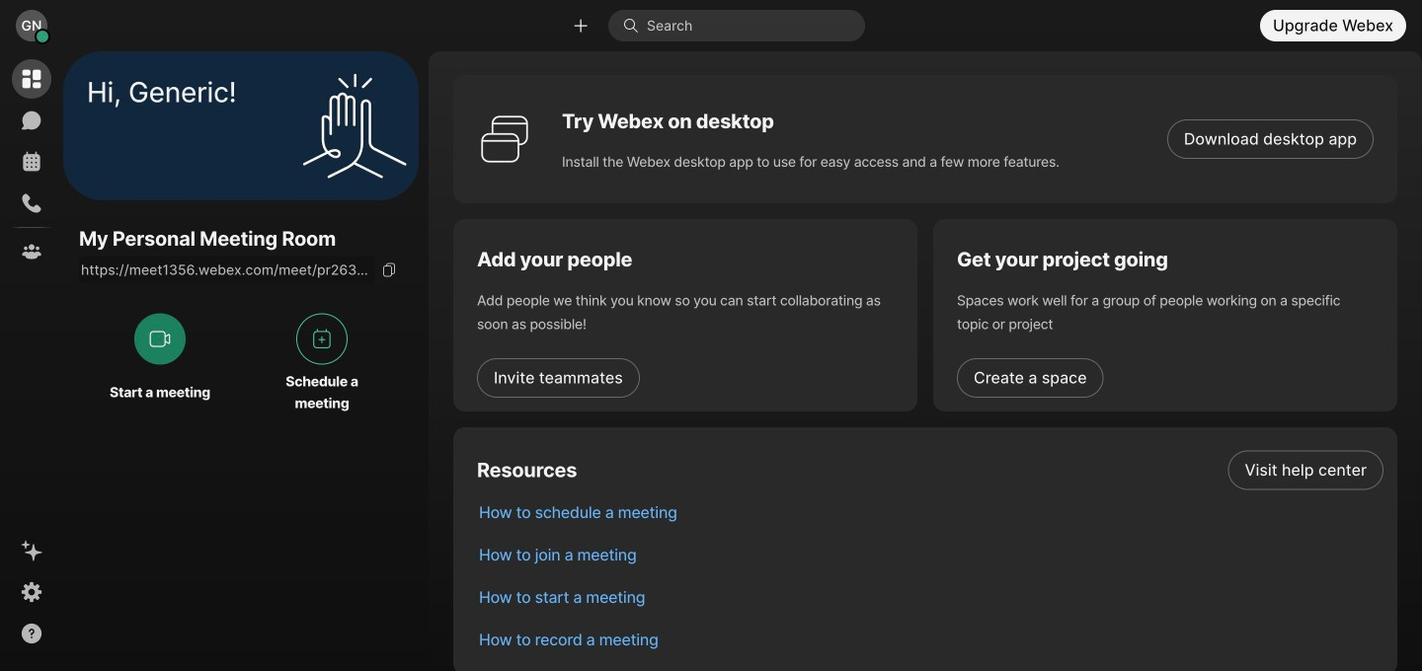 Task type: describe. For each thing, give the bounding box(es) containing it.
3 list item from the top
[[463, 535, 1398, 577]]

webex tab list
[[12, 59, 51, 272]]

two hands high fiving image
[[295, 67, 414, 185]]



Task type: locate. For each thing, give the bounding box(es) containing it.
2 list item from the top
[[463, 492, 1398, 535]]

navigation
[[0, 51, 63, 672]]

5 list item from the top
[[463, 620, 1398, 662]]

None text field
[[79, 256, 375, 284]]

4 list item from the top
[[463, 577, 1398, 620]]

1 list item from the top
[[463, 450, 1398, 492]]

list item
[[463, 450, 1398, 492], [463, 492, 1398, 535], [463, 535, 1398, 577], [463, 577, 1398, 620], [463, 620, 1398, 662]]



Task type: vqa. For each thing, say whether or not it's contained in the screenshot.
Text Box
yes



